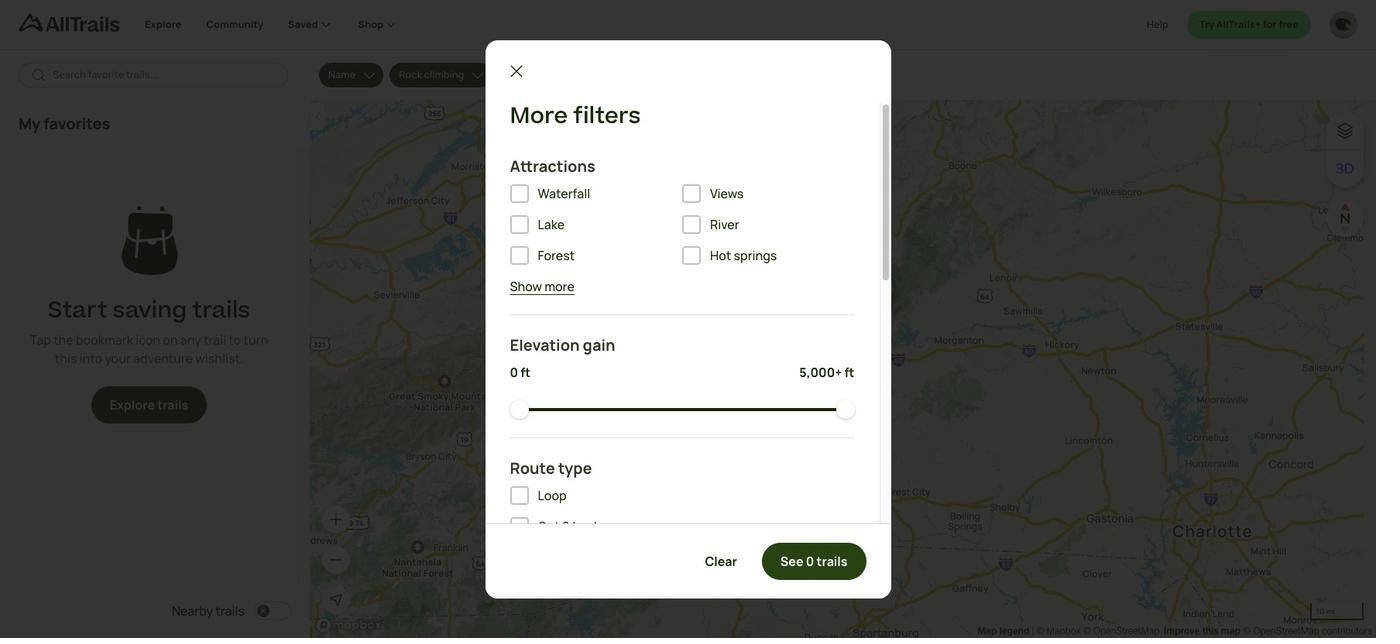 Task type: describe. For each thing, give the bounding box(es) containing it.
shop link
[[358, 0, 399, 50]]

filters
[[574, 100, 641, 132]]

any
[[180, 332, 201, 349]]

tap
[[30, 332, 51, 349]]

adventure
[[133, 351, 193, 368]]

the
[[53, 332, 73, 349]]

close this dialog image
[[1335, 573, 1351, 588]]

improve
[[1164, 625, 1201, 637]]

2
[[541, 68, 546, 82]]

1 © from the left
[[1037, 626, 1045, 637]]

tara image
[[1330, 11, 1358, 39]]

group for attractions
[[510, 184, 855, 277]]

minimum elevation gain slider
[[510, 400, 529, 419]]

shop button
[[358, 0, 399, 50]]

rock climbing
[[399, 68, 464, 82]]

back
[[573, 518, 601, 535]]

map region
[[310, 100, 1365, 638]]

out & back
[[538, 518, 601, 535]]

forest
[[538, 247, 575, 264]]

river
[[711, 216, 740, 233]]

more
[[510, 100, 568, 132]]

© openstreetmap link
[[1084, 626, 1160, 637]]

map
[[978, 625, 997, 637]]

try alltrails+ for free
[[1200, 17, 1299, 31]]

elevation gain
[[510, 335, 616, 356]]

hot
[[711, 247, 732, 264]]

nearby trails
[[172, 603, 245, 620]]

© openstreetmap contributors link
[[1244, 626, 1373, 637]]

help
[[1147, 17, 1169, 31]]

3 © from the left
[[1244, 626, 1251, 637]]

mapbox
[[1047, 626, 1081, 637]]

show more button
[[510, 277, 575, 296]]

alltrails image
[[19, 13, 120, 32]]

&
[[562, 518, 570, 535]]

map options image
[[1337, 122, 1355, 140]]

explore for explore
[[145, 17, 182, 31]]

type
[[558, 458, 592, 479]]

springs
[[734, 247, 777, 264]]

route type
[[510, 458, 592, 479]]

5,000+
[[800, 364, 842, 381]]

to
[[229, 332, 241, 349]]

community link
[[206, 0, 263, 50]]

show
[[510, 278, 542, 295]]

favorites
[[44, 113, 110, 134]]

trails right nearby on the left
[[216, 603, 245, 620]]

more
[[545, 278, 575, 295]]

route
[[510, 458, 555, 479]]

into
[[80, 351, 102, 368]]

ft for 0 ft
[[521, 364, 531, 381]]

your
[[105, 351, 131, 368]]

for
[[1264, 17, 1278, 31]]

see
[[781, 553, 804, 570]]

nearby
[[172, 603, 213, 620]]

attractions
[[510, 156, 596, 177]]

saving
[[113, 294, 187, 327]]

views
[[711, 185, 744, 202]]

|
[[1033, 626, 1035, 637]]

trails inside button
[[817, 553, 848, 570]]

rock climbing button
[[390, 63, 492, 88]]

try alltrails+ for free link
[[1188, 11, 1312, 39]]

help link
[[1147, 11, 1169, 39]]

free
[[1280, 17, 1299, 31]]

hot springs
[[711, 247, 777, 264]]

on
[[163, 332, 178, 349]]

gain
[[583, 335, 616, 356]]

reset north and pitch image
[[1330, 203, 1361, 234]]

© mapbox link
[[1037, 626, 1081, 637]]



Task type: locate. For each thing, give the bounding box(es) containing it.
0 vertical spatial group
[[510, 184, 855, 277]]

start
[[48, 294, 107, 327]]

group
[[510, 184, 855, 277], [510, 487, 855, 567]]

2 group from the top
[[510, 487, 855, 567]]

group containing loop
[[510, 487, 855, 567]]

explore inside 'button'
[[110, 397, 155, 414]]

1 horizontal spatial ft
[[845, 364, 855, 381]]

explore trails button
[[91, 387, 207, 424]]

0 vertical spatial 0
[[510, 364, 518, 381]]

improve this map link
[[1164, 625, 1241, 637]]

this
[[55, 351, 77, 368], [1203, 625, 1219, 637]]

dialog
[[0, 0, 1377, 638]]

1 horizontal spatial 0
[[806, 553, 815, 570]]

my
[[19, 113, 41, 134]]

0 vertical spatial explore
[[145, 17, 182, 31]]

this left map
[[1203, 625, 1219, 637]]

•
[[532, 68, 539, 82]]

0 horizontal spatial ©
[[1037, 626, 1045, 637]]

0 vertical spatial this
[[55, 351, 77, 368]]

trail
[[204, 332, 226, 349]]

1 openstreetmap from the left
[[1094, 626, 1160, 637]]

trails inside 'button'
[[157, 397, 188, 414]]

©
[[1037, 626, 1045, 637], [1084, 626, 1092, 637], [1244, 626, 1251, 637]]

lake
[[538, 216, 565, 233]]

0 horizontal spatial openstreetmap
[[1094, 626, 1160, 637]]

this down the on the left of the page
[[55, 351, 77, 368]]

see 0 trails
[[781, 553, 848, 570]]

this inside list
[[1203, 625, 1219, 637]]

1 group from the top
[[510, 184, 855, 277]]

explore down your
[[110, 397, 155, 414]]

0 up the 'minimum elevation gain' slider
[[510, 364, 518, 381]]

zoom map out image
[[329, 552, 344, 568]]

1 vertical spatial explore
[[110, 397, 155, 414]]

more filters dialog
[[485, 40, 891, 638]]

list containing map legend
[[978, 624, 1373, 638]]

community
[[206, 17, 263, 31]]

explore for explore trails
[[110, 397, 155, 414]]

0 horizontal spatial ft
[[521, 364, 531, 381]]

1 ft from the left
[[521, 364, 531, 381]]

clear button
[[687, 543, 756, 580]]

out
[[538, 518, 560, 535]]

© right map
[[1244, 626, 1251, 637]]

loop
[[538, 487, 567, 504]]

contributors
[[1323, 626, 1373, 637]]

explore trails
[[110, 397, 188, 414]]

1 vertical spatial this
[[1203, 625, 1219, 637]]

easy
[[508, 68, 530, 82]]

0 inside button
[[806, 553, 815, 570]]

0 horizontal spatial 0
[[510, 364, 518, 381]]

close image
[[507, 62, 526, 80]]

alltrails+
[[1217, 17, 1262, 31]]

1 horizontal spatial this
[[1203, 625, 1219, 637]]

maximum elevation gain slider
[[836, 400, 855, 419]]

explore
[[145, 17, 182, 31], [110, 397, 155, 414]]

ft right 5,000+
[[845, 364, 855, 381]]

saved button
[[288, 0, 358, 50]]

ft down elevation at bottom left
[[521, 364, 531, 381]]

Search favorite trails... field
[[53, 68, 276, 83]]

0 ft
[[510, 364, 531, 381]]

1 horizontal spatial openstreetmap
[[1254, 626, 1320, 637]]

trails up trail
[[192, 294, 250, 327]]

ft for 5,000+ ft
[[845, 364, 855, 381]]

map
[[1222, 625, 1241, 637]]

shop
[[358, 17, 384, 31]]

0 horizontal spatial this
[[55, 351, 77, 368]]

© right |
[[1037, 626, 1045, 637]]

icon
[[136, 332, 160, 349]]

openstreetmap
[[1094, 626, 1160, 637], [1254, 626, 1320, 637]]

legend
[[1000, 625, 1030, 637]]

1 horizontal spatial ©
[[1084, 626, 1092, 637]]

2 ft from the left
[[845, 364, 855, 381]]

my favorites
[[19, 113, 110, 134]]

2 openstreetmap from the left
[[1254, 626, 1320, 637]]

openstreetmap left improve
[[1094, 626, 1160, 637]]

trails down adventure
[[157, 397, 188, 414]]

1 vertical spatial group
[[510, 487, 855, 567]]

clear
[[705, 553, 737, 570]]

elevation
[[510, 335, 580, 356]]

2 © from the left
[[1084, 626, 1092, 637]]

map legend | © mapbox © openstreetmap improve this map © openstreetmap contributors
[[978, 625, 1373, 637]]

turn
[[244, 332, 268, 349]]

more filters
[[510, 100, 641, 132]]

ft
[[521, 364, 531, 381], [845, 364, 855, 381]]

trails right see
[[817, 553, 848, 570]]

2 horizontal spatial ©
[[1244, 626, 1251, 637]]

0
[[510, 364, 518, 381], [806, 553, 815, 570]]

list
[[978, 624, 1373, 638]]

start saving trails tap the bookmark icon on any trail to turn this into your adventure wishlist.
[[30, 294, 268, 368]]

0 right see
[[806, 553, 815, 570]]

wishlist.
[[195, 351, 244, 368]]

waterfall
[[538, 185, 591, 202]]

try
[[1200, 17, 1215, 31]]

© right mapbox at the bottom right of page
[[1084, 626, 1092, 637]]

group containing waterfall
[[510, 184, 855, 277]]

enable 3d map image
[[1337, 160, 1355, 178]]

explore up search favorite trails... field
[[145, 17, 182, 31]]

climbing
[[424, 68, 464, 82]]

trails
[[192, 294, 250, 327], [157, 397, 188, 414], [817, 553, 848, 570], [216, 603, 245, 620]]

name button
[[319, 63, 384, 88]]

5,000+ ft
[[800, 364, 855, 381]]

show more
[[510, 278, 575, 295]]

rock
[[399, 68, 422, 82]]

name
[[329, 68, 356, 82]]

this inside start saving trails tap the bookmark icon on any trail to turn this into your adventure wishlist.
[[55, 351, 77, 368]]

group for route type
[[510, 487, 855, 567]]

easy • 2 button
[[499, 63, 574, 88]]

see 0 trails button
[[762, 543, 867, 580]]

saved link
[[288, 0, 334, 50]]

saved
[[288, 17, 318, 31]]

trails inside start saving trails tap the bookmark icon on any trail to turn this into your adventure wishlist.
[[192, 294, 250, 327]]

map legend link
[[978, 625, 1033, 637]]

zoom map in image
[[329, 512, 344, 528]]

1 vertical spatial 0
[[806, 553, 815, 570]]

alltrails link
[[19, 13, 145, 39]]

explore link
[[145, 0, 182, 50]]

bookmark
[[76, 332, 133, 349]]

openstreetmap right map
[[1254, 626, 1320, 637]]

easy • 2
[[508, 68, 546, 82]]



Task type: vqa. For each thing, say whether or not it's contained in the screenshot.
content
no



